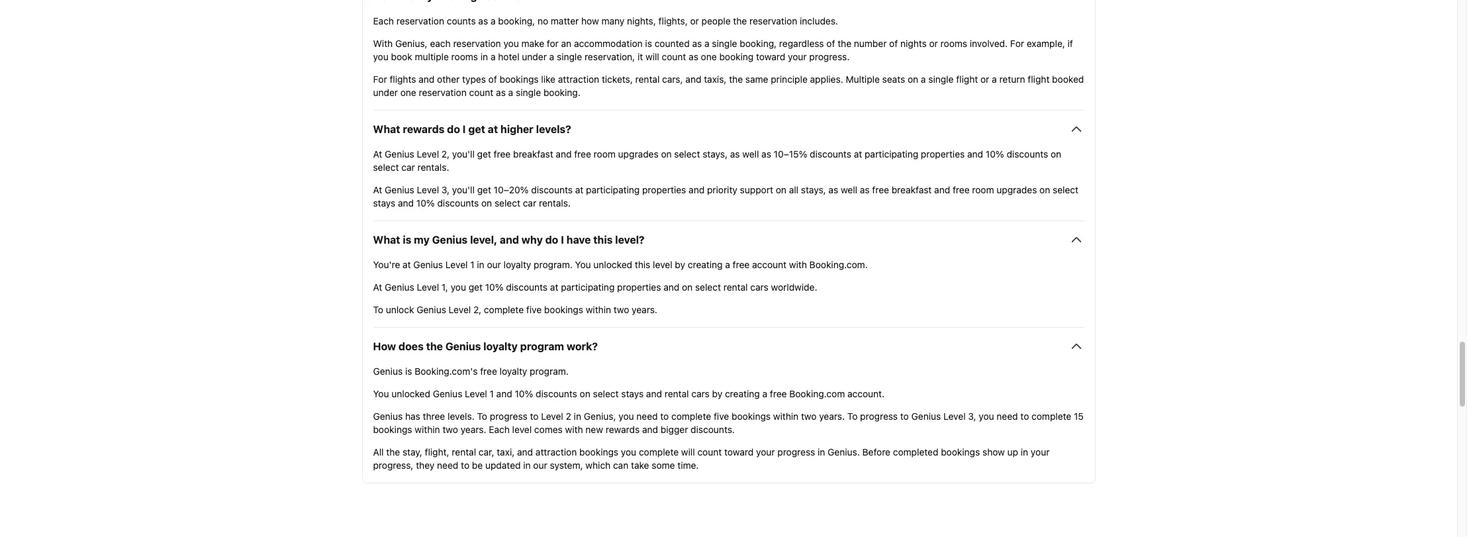 Task type: locate. For each thing, give the bounding box(es) containing it.
loyalty down how does the genius loyalty program work?
[[500, 366, 527, 377]]

levels?
[[536, 123, 571, 135]]

0 horizontal spatial you
[[373, 388, 389, 400]]

0 vertical spatial our
[[487, 259, 501, 270]]

you'll for 2,
[[452, 149, 475, 160]]

each reservation counts as a booking, no matter how many nights, flights, or people the reservation includes.
[[373, 15, 838, 27]]

1 you'll from the top
[[452, 149, 475, 160]]

our
[[487, 259, 501, 270], [533, 460, 548, 471]]

properties for what is my genius level, and why do i have this level?
[[617, 282, 661, 293]]

get inside at genius level 2, you'll get free breakfast and free room upgrades on select stays, as well as 10–15% discounts at participating properties and 10% discounts on select car rentals.
[[477, 149, 491, 160]]

an
[[561, 38, 572, 49]]

show
[[983, 447, 1005, 458]]

reservation down counts at the left of page
[[453, 38, 501, 49]]

0 vertical spatial two
[[614, 304, 629, 315]]

0 horizontal spatial count
[[469, 87, 494, 98]]

0 vertical spatial upgrades
[[618, 149, 659, 160]]

or
[[690, 15, 699, 27], [929, 38, 938, 49], [981, 74, 990, 85]]

under down make
[[522, 51, 547, 62]]

time.
[[678, 460, 699, 471]]

need down "flight,"
[[437, 460, 458, 471]]

attraction inside for flights and other types of bookings like attraction tickets, rental cars, and taxis, the same principle applies. multiple seats on a single flight or a return flight booked under one reservation count as a single booking.
[[558, 74, 599, 85]]

15
[[1074, 411, 1084, 422]]

need
[[637, 411, 658, 422], [997, 411, 1018, 422], [437, 460, 458, 471]]

a down for
[[549, 51, 554, 62]]

by down what is my genius level, and why do i have this level? dropdown button
[[675, 259, 685, 270]]

unlocked up at genius level 1, you get 10% discounts at participating properties and on select rental cars worldwide.
[[594, 259, 632, 270]]

booking.
[[544, 87, 581, 98]]

2 vertical spatial within
[[415, 424, 440, 435]]

2 vertical spatial is
[[405, 366, 412, 377]]

what inside dropdown button
[[373, 234, 400, 246]]

1 vertical spatial car
[[523, 198, 537, 209]]

program.
[[534, 259, 573, 270], [530, 366, 569, 377]]

is inside what is my genius level, and why do i have this level? dropdown button
[[403, 234, 412, 246]]

you up can
[[621, 447, 637, 458]]

1 horizontal spatial progress
[[778, 447, 815, 458]]

which
[[586, 460, 611, 471]]

is for genius is booking.com's free loyalty program.
[[405, 366, 412, 377]]

1 vertical spatial stays
[[621, 388, 644, 400]]

as
[[478, 15, 488, 27], [692, 38, 702, 49], [689, 51, 699, 62], [496, 87, 506, 98], [730, 149, 740, 160], [762, 149, 771, 160], [829, 184, 839, 196], [860, 184, 870, 196]]

0 horizontal spatial years.
[[461, 424, 486, 435]]

what down flights
[[373, 123, 400, 135]]

0 horizontal spatial creating
[[688, 259, 723, 270]]

participating inside at genius level 3, you'll get 10–20% discounts at participating properties and priority support on all stays, as well as free breakfast and free room upgrades on select stays and 10% discounts on select car rentals.
[[586, 184, 640, 196]]

2 horizontal spatial within
[[773, 411, 799, 422]]

is for what is my genius level, and why do i have this level?
[[403, 234, 412, 246]]

to down account.
[[848, 411, 858, 422]]

1 horizontal spatial flight
[[1028, 74, 1050, 85]]

0 horizontal spatial or
[[690, 15, 699, 27]]

within down at genius level 1, you get 10% discounts at participating properties and on select rental cars worldwide.
[[586, 304, 611, 315]]

rewards inside 'dropdown button'
[[403, 123, 445, 135]]

0 horizontal spatial room
[[594, 149, 616, 160]]

1 horizontal spatial five
[[714, 411, 729, 422]]

stays inside at genius level 3, you'll get 10–20% discounts at participating properties and priority support on all stays, as well as free breakfast and free room upgrades on select stays and 10% discounts on select car rentals.
[[373, 198, 396, 209]]

the right "does"
[[426, 341, 443, 353]]

counted
[[655, 38, 690, 49]]

rentals. up why
[[539, 198, 571, 209]]

program. down why
[[534, 259, 573, 270]]

2 flight from the left
[[1028, 74, 1050, 85]]

genius, up book
[[395, 38, 428, 49]]

2,
[[442, 149, 450, 160], [474, 304, 482, 315]]

count down counted at the left of the page
[[662, 51, 686, 62]]

get
[[468, 123, 485, 135], [477, 149, 491, 160], [477, 184, 491, 196], [469, 282, 483, 293]]

properties
[[921, 149, 965, 160], [642, 184, 686, 196], [617, 282, 661, 293]]

this down level?
[[635, 259, 651, 270]]

0 vertical spatial at
[[373, 149, 382, 160]]

properties inside at genius level 3, you'll get 10–20% discounts at participating properties and priority support on all stays, as well as free breakfast and free room upgrades on select stays and 10% discounts on select car rentals.
[[642, 184, 686, 196]]

to up bigger
[[660, 411, 669, 422]]

1 vertical spatial stays,
[[801, 184, 826, 196]]

2 at from the top
[[373, 184, 382, 196]]

1 horizontal spatial this
[[635, 259, 651, 270]]

0 horizontal spatial need
[[437, 460, 458, 471]]

1 vertical spatial rentals.
[[539, 198, 571, 209]]

1 vertical spatial 1
[[490, 388, 494, 400]]

1 horizontal spatial cars
[[751, 282, 769, 293]]

bookings down hotel
[[500, 74, 539, 85]]

stays
[[373, 198, 396, 209], [621, 388, 644, 400]]

i inside 'dropdown button'
[[463, 123, 466, 135]]

reservation down other
[[419, 87, 467, 98]]

you'll inside at genius level 3, you'll get 10–20% discounts at participating properties and priority support on all stays, as well as free breakfast and free room upgrades on select stays and 10% discounts on select car rentals.
[[452, 184, 475, 196]]

10% inside at genius level 3, you'll get 10–20% discounts at participating properties and priority support on all stays, as well as free breakfast and free room upgrades on select stays and 10% discounts on select car rentals.
[[416, 198, 435, 209]]

will
[[646, 51, 659, 62], [681, 447, 695, 458]]

rooms up the types
[[451, 51, 478, 62]]

how
[[582, 15, 599, 27]]

at
[[488, 123, 498, 135], [854, 149, 862, 160], [575, 184, 584, 196], [403, 259, 411, 270], [550, 282, 559, 293]]

nights
[[901, 38, 927, 49]]

0 horizontal spatial flight
[[956, 74, 978, 85]]

creating down what is my genius level, and why do i have this level? dropdown button
[[688, 259, 723, 270]]

0 vertical spatial each
[[373, 15, 394, 27]]

will inside with genius, each reservation you make for an accommodation is counted as a single booking, regardless of the number of nights or rooms involved. for example, if you book multiple rooms in a hotel under a single reservation, it will count as one booking toward your progress.
[[646, 51, 659, 62]]

five inside genius has three levels. to progress to level 2 in genius, you need to complete five bookings within two years. to progress to genius level 3, you need to complete 15 bookings within two years. each level comes with new rewards and bigger discounts.
[[714, 411, 729, 422]]

priority
[[707, 184, 738, 196]]

1 horizontal spatial two
[[614, 304, 629, 315]]

under inside with genius, each reservation you make for an accommodation is counted as a single booking, regardless of the number of nights or rooms involved. for example, if you book multiple rooms in a hotel under a single reservation, it will count as one booking toward your progress.
[[522, 51, 547, 62]]

get down the what rewards do i get at higher levels?
[[477, 149, 491, 160]]

0 horizontal spatial unlocked
[[392, 388, 430, 400]]

1 vertical spatial count
[[469, 87, 494, 98]]

bookings left show
[[941, 447, 980, 458]]

a down hotel
[[508, 87, 513, 98]]

to left be in the left of the page
[[461, 460, 470, 471]]

0 horizontal spatial well
[[743, 149, 759, 160]]

you up hotel
[[504, 38, 519, 49]]

the inside all the stay, flight, rental car, taxi, and attraction bookings you complete will count toward your progress in genius. before completed bookings show up in your progress, they need to be updated in our system, which can take some time.
[[386, 447, 400, 458]]

in right 2
[[574, 411, 581, 422]]

i inside dropdown button
[[561, 234, 564, 246]]

i
[[463, 123, 466, 135], [561, 234, 564, 246]]

participating
[[865, 149, 919, 160], [586, 184, 640, 196], [561, 282, 615, 293]]

do inside 'dropdown button'
[[447, 123, 460, 135]]

get inside what rewards do i get at higher levels? 'dropdown button'
[[468, 123, 485, 135]]

0 vertical spatial is
[[645, 38, 652, 49]]

rewards right new
[[606, 424, 640, 435]]

1 horizontal spatial i
[[561, 234, 564, 246]]

0 horizontal spatial i
[[463, 123, 466, 135]]

1 horizontal spatial genius,
[[584, 411, 616, 422]]

rewards
[[403, 123, 445, 135], [606, 424, 640, 435]]

cars,
[[662, 74, 683, 85]]

1 horizontal spatial rooms
[[941, 38, 968, 49]]

by up genius has three levels. to progress to level 2 in genius, you need to complete five bookings within two years. to progress to genius level 3, you need to complete 15 bookings within two years. each level comes with new rewards and bigger discounts.
[[712, 388, 723, 400]]

genius inside what is my genius level, and why do i have this level? dropdown button
[[432, 234, 468, 246]]

1 horizontal spatial each
[[489, 424, 510, 435]]

under down flights
[[373, 87, 398, 98]]

0 horizontal spatial of
[[489, 74, 497, 85]]

0 vertical spatial for
[[1010, 38, 1024, 49]]

each up "with"
[[373, 15, 394, 27]]

how
[[373, 341, 396, 353]]

1 horizontal spatial creating
[[725, 388, 760, 400]]

0 vertical spatial toward
[[756, 51, 786, 62]]

count down the types
[[469, 87, 494, 98]]

complete up 'some'
[[639, 447, 679, 458]]

at inside at genius level 2, you'll get free breakfast and free room upgrades on select stays, as well as 10–15% discounts at participating properties and 10% discounts on select car rentals.
[[373, 149, 382, 160]]

1 vertical spatial our
[[533, 460, 548, 471]]

1 horizontal spatial toward
[[756, 51, 786, 62]]

1 down genius is booking.com's free loyalty program.
[[490, 388, 494, 400]]

well
[[743, 149, 759, 160], [841, 184, 858, 196]]

each
[[430, 38, 451, 49]]

your inside with genius, each reservation you make for an accommodation is counted as a single booking, regardless of the number of nights or rooms involved. for example, if you book multiple rooms in a hotel under a single reservation, it will count as one booking toward your progress.
[[788, 51, 807, 62]]

you'll left 10–20%
[[452, 184, 475, 196]]

0 horizontal spatial five
[[526, 304, 542, 315]]

is left my
[[403, 234, 412, 246]]

select
[[674, 149, 700, 160], [373, 162, 399, 173], [1053, 184, 1079, 196], [495, 198, 521, 209], [695, 282, 721, 293], [593, 388, 619, 400]]

genius,
[[395, 38, 428, 49], [584, 411, 616, 422]]

will right it
[[646, 51, 659, 62]]

0 horizontal spatial stays,
[[703, 149, 728, 160]]

for inside for flights and other types of bookings like attraction tickets, rental cars, and taxis, the same principle applies. multiple seats on a single flight or a return flight booked under one reservation count as a single booking.
[[373, 74, 387, 85]]

0 vertical spatial genius,
[[395, 38, 428, 49]]

2 vertical spatial count
[[698, 447, 722, 458]]

you up show
[[979, 411, 994, 422]]

nights,
[[627, 15, 656, 27]]

stays,
[[703, 149, 728, 160], [801, 184, 826, 196]]

2 what from the top
[[373, 234, 400, 246]]

1 vertical spatial will
[[681, 447, 695, 458]]

a right seats
[[921, 74, 926, 85]]

2 horizontal spatial to
[[848, 411, 858, 422]]

get inside at genius level 3, you'll get 10–20% discounts at participating properties and priority support on all stays, as well as free breakfast and free room upgrades on select stays and 10% discounts on select car rentals.
[[477, 184, 491, 196]]

1 vertical spatial two
[[801, 411, 817, 422]]

flight
[[956, 74, 978, 85], [1028, 74, 1050, 85]]

in left genius.
[[818, 447, 825, 458]]

toward inside with genius, each reservation you make for an accommodation is counted as a single booking, regardless of the number of nights or rooms involved. for example, if you book multiple rooms in a hotel under a single reservation, it will count as one booking toward your progress.
[[756, 51, 786, 62]]

need inside all the stay, flight, rental car, taxi, and attraction bookings you complete will count toward your progress in genius. before completed bookings show up in your progress, they need to be updated in our system, which can take some time.
[[437, 460, 458, 471]]

0 horizontal spatial rewards
[[403, 123, 445, 135]]

you
[[575, 259, 591, 270], [373, 388, 389, 400]]

genius, up new
[[584, 411, 616, 422]]

0 vertical spatial room
[[594, 149, 616, 160]]

do
[[447, 123, 460, 135], [545, 234, 559, 246]]

attraction up booking. in the left of the page
[[558, 74, 599, 85]]

0 horizontal spatial 1
[[470, 259, 475, 270]]

what inside 'dropdown button'
[[373, 123, 400, 135]]

1 vertical spatial each
[[489, 424, 510, 435]]

3, inside genius has three levels. to progress to level 2 in genius, you need to complete five bookings within two years. to progress to genius level 3, you need to complete 15 bookings within two years. each level comes with new rewards and bigger discounts.
[[968, 411, 976, 422]]

you down "with"
[[373, 51, 389, 62]]

1 vertical spatial 2,
[[474, 304, 482, 315]]

no
[[538, 15, 548, 27]]

the inside with genius, each reservation you make for an accommodation is counted as a single booking, regardless of the number of nights or rooms involved. for example, if you book multiple rooms in a hotel under a single reservation, it will count as one booking toward your progress.
[[838, 38, 852, 49]]

is
[[645, 38, 652, 49], [403, 234, 412, 246], [405, 366, 412, 377]]

free
[[494, 149, 511, 160], [574, 149, 591, 160], [872, 184, 889, 196], [953, 184, 970, 196], [733, 259, 750, 270], [480, 366, 497, 377], [770, 388, 787, 400]]

1 horizontal spatial level
[[653, 259, 673, 270]]

is left counted at the left of the page
[[645, 38, 652, 49]]

your right up
[[1031, 447, 1050, 458]]

up
[[1008, 447, 1019, 458]]

be
[[472, 460, 483, 471]]

you inside all the stay, flight, rental car, taxi, and attraction bookings you complete will count toward your progress in genius. before completed bookings show up in your progress, they need to be updated in our system, which can take some time.
[[621, 447, 637, 458]]

two down at genius level 1, you get 10% discounts at participating properties and on select rental cars worldwide.
[[614, 304, 629, 315]]

stays, down what rewards do i get at higher levels? 'dropdown button' in the top of the page
[[703, 149, 728, 160]]

you down have
[[575, 259, 591, 270]]

one inside with genius, each reservation you make for an accommodation is counted as a single booking, regardless of the number of nights or rooms involved. for example, if you book multiple rooms in a hotel under a single reservation, it will count as one booking toward your progress.
[[701, 51, 717, 62]]

your down genius has three levels. to progress to level 2 in genius, you need to complete five bookings within two years. to progress to genius level 3, you need to complete 15 bookings within two years. each level comes with new rewards and bigger discounts.
[[756, 447, 775, 458]]

booked
[[1052, 74, 1084, 85]]

or inside with genius, each reservation you make for an accommodation is counted as a single booking, regardless of the number of nights or rooms involved. for example, if you book multiple rooms in a hotel under a single reservation, it will count as one booking toward your progress.
[[929, 38, 938, 49]]

2, up how does the genius loyalty program work?
[[474, 304, 482, 315]]

0 vertical spatial booking,
[[498, 15, 535, 27]]

0 horizontal spatial cars
[[692, 388, 710, 400]]

with up worldwide.
[[789, 259, 807, 270]]

years. down levels. at the left of page
[[461, 424, 486, 435]]

of up progress.
[[827, 38, 835, 49]]

2 vertical spatial or
[[981, 74, 990, 85]]

need down you unlocked genius level 1 and 10% discounts on select stays and rental cars by creating a free booking.com account.
[[637, 411, 658, 422]]

well inside at genius level 2, you'll get free breakfast and free room upgrades on select stays, as well as 10–15% discounts at participating properties and 10% discounts on select car rentals.
[[743, 149, 759, 160]]

this right have
[[594, 234, 613, 246]]

or inside for flights and other types of bookings like attraction tickets, rental cars, and taxis, the same principle applies. multiple seats on a single flight or a return flight booked under one reservation count as a single booking.
[[981, 74, 990, 85]]

rental down it
[[635, 74, 660, 85]]

single
[[712, 38, 737, 49], [557, 51, 582, 62], [929, 74, 954, 85], [516, 87, 541, 98]]

1 vertical spatial toward
[[725, 447, 754, 458]]

0 horizontal spatial for
[[373, 74, 387, 85]]

0 vertical spatial participating
[[865, 149, 919, 160]]

complete
[[484, 304, 524, 315], [672, 411, 711, 422], [1032, 411, 1072, 422], [639, 447, 679, 458]]

breakfast inside at genius level 2, you'll get free breakfast and free room upgrades on select stays, as well as 10–15% discounts at participating properties and 10% discounts on select car rentals.
[[513, 149, 553, 160]]

2, down the what rewards do i get at higher levels?
[[442, 149, 450, 160]]

what
[[373, 123, 400, 135], [373, 234, 400, 246]]

do down other
[[447, 123, 460, 135]]

1 vertical spatial with
[[565, 424, 583, 435]]

loyalty down what is my genius level, and why do i have this level?
[[504, 259, 531, 270]]

at inside at genius level 3, you'll get 10–20% discounts at participating properties and priority support on all stays, as well as free breakfast and free room upgrades on select stays and 10% discounts on select car rentals.
[[373, 184, 382, 196]]

by
[[675, 259, 685, 270], [712, 388, 723, 400]]

1 vertical spatial or
[[929, 38, 938, 49]]

what is my genius level, and why do i have this level?
[[373, 234, 645, 246]]

1 horizontal spatial under
[[522, 51, 547, 62]]

the inside dropdown button
[[426, 341, 443, 353]]

the up progress.
[[838, 38, 852, 49]]

1 vertical spatial this
[[635, 259, 651, 270]]

0 horizontal spatial stays
[[373, 198, 396, 209]]

i down the types
[[463, 123, 466, 135]]

0 vertical spatial rewards
[[403, 123, 445, 135]]

cars down account
[[751, 282, 769, 293]]

1 vertical spatial level
[[512, 424, 532, 435]]

you
[[504, 38, 519, 49], [373, 51, 389, 62], [451, 282, 466, 293], [619, 411, 634, 422], [979, 411, 994, 422], [621, 447, 637, 458]]

1 horizontal spatial of
[[827, 38, 835, 49]]

a left hotel
[[491, 51, 496, 62]]

in inside with genius, each reservation you make for an accommodation is counted as a single booking, regardless of the number of nights or rooms involved. for example, if you book multiple rooms in a hotel under a single reservation, it will count as one booking toward your progress.
[[481, 51, 488, 62]]

stays, right all
[[801, 184, 826, 196]]

loyalty
[[504, 259, 531, 270], [484, 341, 518, 353], [500, 366, 527, 377]]

reservation inside for flights and other types of bookings like attraction tickets, rental cars, and taxis, the same principle applies. multiple seats on a single flight or a return flight booked under one reservation count as a single booking.
[[419, 87, 467, 98]]

one up taxis,
[[701, 51, 717, 62]]

you unlocked genius level 1 and 10% discounts on select stays and rental cars by creating a free booking.com account.
[[373, 388, 885, 400]]

0 vertical spatial you'll
[[452, 149, 475, 160]]

attraction up system,
[[536, 447, 577, 458]]

1 horizontal spatial 1
[[490, 388, 494, 400]]

rewards inside genius has three levels. to progress to level 2 in genius, you need to complete five bookings within two years. to progress to genius level 3, you need to complete 15 bookings within two years. each level comes with new rewards and bigger discounts.
[[606, 424, 640, 435]]

progress up taxi,
[[490, 411, 528, 422]]

you'll
[[452, 149, 475, 160], [452, 184, 475, 196]]

to up completed
[[901, 411, 909, 422]]

at
[[373, 149, 382, 160], [373, 184, 382, 196], [373, 282, 382, 293]]

program
[[520, 341, 564, 353]]

rental inside for flights and other types of bookings like attraction tickets, rental cars, and taxis, the same principle applies. multiple seats on a single flight or a return flight booked under one reservation count as a single booking.
[[635, 74, 660, 85]]

to left 15
[[1021, 411, 1029, 422]]

or left people
[[690, 15, 699, 27]]

and inside all the stay, flight, rental car, taxi, and attraction bookings you complete will count toward your progress in genius. before completed bookings show up in your progress, they need to be updated in our system, which can take some time.
[[517, 447, 533, 458]]

0 vertical spatial this
[[594, 234, 613, 246]]

at inside at genius level 3, you'll get 10–20% discounts at participating properties and priority support on all stays, as well as free breakfast and free room upgrades on select stays and 10% discounts on select car rentals.
[[575, 184, 584, 196]]

1 horizontal spatial car
[[523, 198, 537, 209]]

the right people
[[733, 15, 747, 27]]

0 vertical spatial attraction
[[558, 74, 599, 85]]

program. down program
[[530, 366, 569, 377]]

of left nights
[[890, 38, 898, 49]]

1 horizontal spatial within
[[586, 304, 611, 315]]

rentals. inside at genius level 2, you'll get free breakfast and free room upgrades on select stays, as well as 10–15% discounts at participating properties and 10% discounts on select car rentals.
[[418, 162, 449, 173]]

you're
[[373, 259, 400, 270]]

stays, inside at genius level 2, you'll get free breakfast and free room upgrades on select stays, as well as 10–15% discounts at participating properties and 10% discounts on select car rentals.
[[703, 149, 728, 160]]

1 vertical spatial by
[[712, 388, 723, 400]]

you'll inside at genius level 2, you'll get free breakfast and free room upgrades on select stays, as well as 10–15% discounts at participating properties and 10% discounts on select car rentals.
[[452, 149, 475, 160]]

work?
[[567, 341, 598, 353]]

what up you're
[[373, 234, 400, 246]]

with
[[789, 259, 807, 270], [565, 424, 583, 435]]

get for free
[[477, 149, 491, 160]]

rewards down flights
[[403, 123, 445, 135]]

2 you'll from the top
[[452, 184, 475, 196]]

unlocked up the has
[[392, 388, 430, 400]]

count inside for flights and other types of bookings like attraction tickets, rental cars, and taxis, the same principle applies. multiple seats on a single flight or a return flight booked under one reservation count as a single booking.
[[469, 87, 494, 98]]

0 vertical spatial 3,
[[442, 184, 450, 196]]

room
[[594, 149, 616, 160], [972, 184, 994, 196]]

2 vertical spatial years.
[[461, 424, 486, 435]]

counts
[[447, 15, 476, 27]]

attraction inside all the stay, flight, rental car, taxi, and attraction bookings you complete will count toward your progress in genius. before completed bookings show up in your progress, they need to be updated in our system, which can take some time.
[[536, 447, 577, 458]]

at inside at genius level 2, you'll get free breakfast and free room upgrades on select stays, as well as 10–15% discounts at participating properties and 10% discounts on select car rentals.
[[854, 149, 862, 160]]

3 at from the top
[[373, 282, 382, 293]]

complete up bigger
[[672, 411, 711, 422]]

you down how
[[373, 388, 389, 400]]

return
[[1000, 74, 1026, 85]]

what is my genius level, and why do i have this level? button
[[373, 232, 1084, 248]]

or right nights
[[929, 38, 938, 49]]

within
[[586, 304, 611, 315], [773, 411, 799, 422], [415, 424, 440, 435]]

for left flights
[[373, 74, 387, 85]]

0 vertical spatial stays
[[373, 198, 396, 209]]

car inside at genius level 2, you'll get free breakfast and free room upgrades on select stays, as well as 10–15% discounts at participating properties and 10% discounts on select car rentals.
[[402, 162, 415, 173]]

under
[[522, 51, 547, 62], [373, 87, 398, 98]]

loyalty inside how does the genius loyalty program work? dropdown button
[[484, 341, 518, 353]]

to inside all the stay, flight, rental car, taxi, and attraction bookings you complete will count toward your progress in genius. before completed bookings show up in your progress, they need to be updated in our system, which can take some time.
[[461, 460, 470, 471]]

0 vertical spatial under
[[522, 51, 547, 62]]

genius inside at genius level 2, you'll get free breakfast and free room upgrades on select stays, as well as 10–15% discounts at participating properties and 10% discounts on select car rentals.
[[385, 149, 414, 160]]

at inside 'dropdown button'
[[488, 123, 498, 135]]

0 horizontal spatial our
[[487, 259, 501, 270]]

1 horizontal spatial well
[[841, 184, 858, 196]]

cars up the discounts.
[[692, 388, 710, 400]]

for right involved.
[[1010, 38, 1024, 49]]

our inside all the stay, flight, rental car, taxi, and attraction bookings you complete will count toward your progress in genius. before completed bookings show up in your progress, they need to be updated in our system, which can take some time.
[[533, 460, 548, 471]]

1 horizontal spatial your
[[788, 51, 807, 62]]

0 vertical spatial do
[[447, 123, 460, 135]]

0 horizontal spatial by
[[675, 259, 685, 270]]

rental inside all the stay, flight, rental car, taxi, and attraction bookings you complete will count toward your progress in genius. before completed bookings show up in your progress, they need to be updated in our system, which can take some time.
[[452, 447, 476, 458]]

to
[[373, 304, 383, 315], [477, 411, 487, 422], [848, 411, 858, 422]]

flight right return
[[1028, 74, 1050, 85]]

1 what from the top
[[373, 123, 400, 135]]

creating up genius has three levels. to progress to level 2 in genius, you need to complete five bookings within two years. to progress to genius level 3, you need to complete 15 bookings within two years. each level comes with new rewards and bigger discounts.
[[725, 388, 760, 400]]

0 vertical spatial one
[[701, 51, 717, 62]]

car inside at genius level 3, you'll get 10–20% discounts at participating properties and priority support on all stays, as well as free breakfast and free room upgrades on select stays and 10% discounts on select car rentals.
[[523, 198, 537, 209]]

rooms left involved.
[[941, 38, 968, 49]]

0 vertical spatial or
[[690, 15, 699, 27]]

with down 2
[[565, 424, 583, 435]]

do inside dropdown button
[[545, 234, 559, 246]]

reservation
[[397, 15, 444, 27], [750, 15, 798, 27], [453, 38, 501, 49], [419, 87, 467, 98]]

genius, inside genius has three levels. to progress to level 2 in genius, you need to complete five bookings within two years. to progress to genius level 3, you need to complete 15 bookings within two years. each level comes with new rewards and bigger discounts.
[[584, 411, 616, 422]]

1 at from the top
[[373, 149, 382, 160]]

progress
[[490, 411, 528, 422], [860, 411, 898, 422], [778, 447, 815, 458]]

you're at genius level 1 in our loyalty program. you unlocked this level by creating a free account with booking.com.
[[373, 259, 868, 270]]

car
[[402, 162, 415, 173], [523, 198, 537, 209]]

and
[[419, 74, 435, 85], [686, 74, 702, 85], [556, 149, 572, 160], [968, 149, 983, 160], [689, 184, 705, 196], [934, 184, 950, 196], [398, 198, 414, 209], [500, 234, 519, 246], [664, 282, 680, 293], [496, 388, 512, 400], [646, 388, 662, 400], [642, 424, 658, 435], [517, 447, 533, 458]]

progress down account.
[[860, 411, 898, 422]]

1 vertical spatial within
[[773, 411, 799, 422]]

does
[[399, 341, 424, 353]]

0 horizontal spatial breakfast
[[513, 149, 553, 160]]

1 vertical spatial rewards
[[606, 424, 640, 435]]

attraction for and
[[536, 447, 577, 458]]

1 horizontal spatial do
[[545, 234, 559, 246]]

well right all
[[841, 184, 858, 196]]

single right seats
[[929, 74, 954, 85]]

0 vertical spatial i
[[463, 123, 466, 135]]

booking,
[[498, 15, 535, 27], [740, 38, 777, 49]]

two down levels. at the left of page
[[443, 424, 458, 435]]

well inside at genius level 3, you'll get 10–20% discounts at participating properties and priority support on all stays, as well as free breakfast and free room upgrades on select stays and 10% discounts on select car rentals.
[[841, 184, 858, 196]]

complete inside all the stay, flight, rental car, taxi, and attraction bookings you complete will count toward your progress in genius. before completed bookings show up in your progress, they need to be updated in our system, which can take some time.
[[639, 447, 679, 458]]



Task type: vqa. For each thing, say whether or not it's contained in the screenshot.
topmost THE OF
no



Task type: describe. For each thing, give the bounding box(es) containing it.
at genius level 2, you'll get free breakfast and free room upgrades on select stays, as well as 10–15% discounts at participating properties and 10% discounts on select car rentals.
[[373, 149, 1062, 173]]

0 horizontal spatial progress
[[490, 411, 528, 422]]

you'll for 3,
[[452, 184, 475, 196]]

a right counts at the left of page
[[491, 15, 496, 27]]

completed
[[893, 447, 939, 458]]

upgrades inside at genius level 2, you'll get free breakfast and free room upgrades on select stays, as well as 10–15% discounts at participating properties and 10% discounts on select car rentals.
[[618, 149, 659, 160]]

0 vertical spatial loyalty
[[504, 259, 531, 270]]

example,
[[1027, 38, 1065, 49]]

updated
[[485, 460, 521, 471]]

booking
[[719, 51, 754, 62]]

principle
[[771, 74, 808, 85]]

is inside with genius, each reservation you make for an accommodation is counted as a single booking, regardless of the number of nights or rooms involved. for example, if you book multiple rooms in a hotel under a single reservation, it will count as one booking toward your progress.
[[645, 38, 652, 49]]

a left return
[[992, 74, 997, 85]]

3, inside at genius level 3, you'll get 10–20% discounts at participating properties and priority support on all stays, as well as free breakfast and free room upgrades on select stays and 10% discounts on select car rentals.
[[442, 184, 450, 196]]

many
[[602, 15, 625, 27]]

single down an
[[557, 51, 582, 62]]

count inside with genius, each reservation you make for an accommodation is counted as a single booking, regardless of the number of nights or rooms involved. for example, if you book multiple rooms in a hotel under a single reservation, it will count as one booking toward your progress.
[[662, 51, 686, 62]]

1 vertical spatial program.
[[530, 366, 569, 377]]

new
[[586, 424, 603, 435]]

level?
[[615, 234, 645, 246]]

participating for what rewards do i get at higher levels?
[[586, 184, 640, 196]]

participating inside at genius level 2, you'll get free breakfast and free room upgrades on select stays, as well as 10–15% discounts at participating properties and 10% discounts on select car rentals.
[[865, 149, 919, 160]]

as inside for flights and other types of bookings like attraction tickets, rental cars, and taxis, the same principle applies. multiple seats on a single flight or a return flight booked under one reservation count as a single booking.
[[496, 87, 506, 98]]

matter
[[551, 15, 579, 27]]

each inside genius has three levels. to progress to level 2 in genius, you need to complete five bookings within two years. to progress to genius level 3, you need to complete 15 bookings within two years. each level comes with new rewards and bigger discounts.
[[489, 424, 510, 435]]

rental up bigger
[[665, 388, 689, 400]]

levels.
[[448, 411, 475, 422]]

0 vertical spatial you
[[575, 259, 591, 270]]

get for 10%
[[469, 282, 483, 293]]

properties inside at genius level 2, you'll get free breakfast and free room upgrades on select stays, as well as 10–15% discounts at participating properties and 10% discounts on select car rentals.
[[921, 149, 965, 160]]

room inside at genius level 3, you'll get 10–20% discounts at participating properties and priority support on all stays, as well as free breakfast and free room upgrades on select stays and 10% discounts on select car rentals.
[[972, 184, 994, 196]]

if
[[1068, 38, 1073, 49]]

applies.
[[810, 74, 844, 85]]

get for 10–20%
[[477, 184, 491, 196]]

reservation inside with genius, each reservation you make for an accommodation is counted as a single booking, regardless of the number of nights or rooms involved. for example, if you book multiple rooms in a hotel under a single reservation, it will count as one booking toward your progress.
[[453, 38, 501, 49]]

worldwide.
[[771, 282, 818, 293]]

a down what is my genius level, and why do i have this level? dropdown button
[[725, 259, 730, 270]]

tickets,
[[602, 74, 633, 85]]

1 vertical spatial creating
[[725, 388, 760, 400]]

bookings down at genius level 1, you get 10% discounts at participating properties and on select rental cars worldwide.
[[544, 304, 583, 315]]

2 horizontal spatial of
[[890, 38, 898, 49]]

some
[[652, 460, 675, 471]]

all the stay, flight, rental car, taxi, and attraction bookings you complete will count toward your progress in genius. before completed bookings show up in your progress, they need to be updated in our system, which can take some time.
[[373, 447, 1050, 471]]

level inside at genius level 3, you'll get 10–20% discounts at participating properties and priority support on all stays, as well as free breakfast and free room upgrades on select stays and 10% discounts on select car rentals.
[[417, 184, 439, 196]]

this inside what is my genius level, and why do i have this level? dropdown button
[[594, 234, 613, 246]]

1 vertical spatial you
[[373, 388, 389, 400]]

upgrades inside at genius level 3, you'll get 10–20% discounts at participating properties and priority support on all stays, as well as free breakfast and free room upgrades on select stays and 10% discounts on select car rentals.
[[997, 184, 1037, 196]]

multiple
[[415, 51, 449, 62]]

multiple
[[846, 74, 880, 85]]

1 vertical spatial unlocked
[[392, 388, 430, 400]]

hotel
[[498, 51, 520, 62]]

the inside for flights and other types of bookings like attraction tickets, rental cars, and taxis, the same principle applies. multiple seats on a single flight or a return flight booked under one reservation count as a single booking.
[[729, 74, 743, 85]]

includes.
[[800, 15, 838, 27]]

have
[[567, 234, 591, 246]]

at genius level 3, you'll get 10–20% discounts at participating properties and priority support on all stays, as well as free breakfast and free room upgrades on select stays and 10% discounts on select car rentals.
[[373, 184, 1079, 209]]

level inside at genius level 2, you'll get free breakfast and free room upgrades on select stays, as well as 10–15% discounts at participating properties and 10% discounts on select car rentals.
[[417, 149, 439, 160]]

0 horizontal spatial your
[[756, 447, 775, 458]]

it
[[638, 51, 643, 62]]

with genius, each reservation you make for an accommodation is counted as a single booking, regardless of the number of nights or rooms involved. for example, if you book multiple rooms in a hotel under a single reservation, it will count as one booking toward your progress.
[[373, 38, 1073, 62]]

1 horizontal spatial stays
[[621, 388, 644, 400]]

seats
[[883, 74, 905, 85]]

0 vertical spatial creating
[[688, 259, 723, 270]]

1 horizontal spatial years.
[[632, 304, 658, 315]]

0 vertical spatial rooms
[[941, 38, 968, 49]]

for
[[547, 38, 559, 49]]

2 vertical spatial two
[[443, 424, 458, 435]]

booking.com.
[[810, 259, 868, 270]]

10% inside at genius level 2, you'll get free breakfast and free room upgrades on select stays, as well as 10–15% discounts at participating properties and 10% discounts on select car rentals.
[[986, 149, 1004, 160]]

1 for and
[[490, 388, 494, 400]]

loyalty for program
[[484, 341, 518, 353]]

level,
[[470, 234, 497, 246]]

and inside genius has three levels. to progress to level 2 in genius, you need to complete five bookings within two years. to progress to genius level 3, you need to complete 15 bookings within two years. each level comes with new rewards and bigger discounts.
[[642, 424, 658, 435]]

progress,
[[373, 460, 414, 471]]

0 horizontal spatial each
[[373, 15, 394, 27]]

0 vertical spatial by
[[675, 259, 685, 270]]

bookings up which
[[580, 447, 619, 458]]

0 horizontal spatial rooms
[[451, 51, 478, 62]]

in right up
[[1021, 447, 1029, 458]]

2 horizontal spatial progress
[[860, 411, 898, 422]]

single up booking
[[712, 38, 737, 49]]

1 horizontal spatial need
[[637, 411, 658, 422]]

10–20%
[[494, 184, 529, 196]]

rental down what is my genius level, and why do i have this level? dropdown button
[[724, 282, 748, 293]]

0 vertical spatial program.
[[534, 259, 573, 270]]

same
[[746, 74, 769, 85]]

you down you unlocked genius level 1 and 10% discounts on select stays and rental cars by creating a free booking.com account.
[[619, 411, 634, 422]]

1 vertical spatial cars
[[692, 388, 710, 400]]

discounts.
[[691, 424, 735, 435]]

account.
[[848, 388, 885, 400]]

number
[[854, 38, 887, 49]]

accommodation
[[574, 38, 643, 49]]

at for what rewards do i get at higher levels?
[[373, 184, 382, 196]]

regardless
[[779, 38, 824, 49]]

1 for in
[[470, 259, 475, 270]]

they
[[416, 460, 435, 471]]

book
[[391, 51, 412, 62]]

participating for what is my genius level, and why do i have this level?
[[561, 282, 615, 293]]

single left booking. in the left of the page
[[516, 87, 541, 98]]

2, inside at genius level 2, you'll get free breakfast and free room upgrades on select stays, as well as 10–15% discounts at participating properties and 10% discounts on select car rentals.
[[442, 149, 450, 160]]

stays, inside at genius level 3, you'll get 10–20% discounts at participating properties and priority support on all stays, as well as free breakfast and free room upgrades on select stays and 10% discounts on select car rentals.
[[801, 184, 826, 196]]

three
[[423, 411, 445, 422]]

2 horizontal spatial your
[[1031, 447, 1050, 458]]

bookings inside for flights and other types of bookings like attraction tickets, rental cars, and taxis, the same principle applies. multiple seats on a single flight or a return flight booked under one reservation count as a single booking.
[[500, 74, 539, 85]]

for flights and other types of bookings like attraction tickets, rental cars, and taxis, the same principle applies. multiple seats on a single flight or a return flight booked under one reservation count as a single booking.
[[373, 74, 1084, 98]]

a up genius has three levels. to progress to level 2 in genius, you need to complete five bookings within two years. to progress to genius level 3, you need to complete 15 bookings within two years. each level comes with new rewards and bigger discounts.
[[763, 388, 768, 400]]

genius has three levels. to progress to level 2 in genius, you need to complete five bookings within two years. to progress to genius level 3, you need to complete 15 bookings within two years. each level comes with new rewards and bigger discounts.
[[373, 411, 1084, 435]]

0 vertical spatial five
[[526, 304, 542, 315]]

0 vertical spatial level
[[653, 259, 673, 270]]

0 horizontal spatial to
[[373, 304, 383, 315]]

booking, inside with genius, each reservation you make for an accommodation is counted as a single booking, regardless of the number of nights or rooms involved. for example, if you book multiple rooms in a hotel under a single reservation, it will count as one booking toward your progress.
[[740, 38, 777, 49]]

can
[[613, 460, 629, 471]]

account
[[752, 259, 787, 270]]

flight,
[[425, 447, 449, 458]]

0 vertical spatial within
[[586, 304, 611, 315]]

a down people
[[705, 38, 710, 49]]

booking.com
[[790, 388, 845, 400]]

1 flight from the left
[[956, 74, 978, 85]]

what rewards do i get at higher levels? button
[[373, 121, 1084, 137]]

taxis,
[[704, 74, 727, 85]]

to up comes
[[530, 411, 539, 422]]

will inside all the stay, flight, rental car, taxi, and attraction bookings you complete will count toward your progress in genius. before completed bookings show up in your progress, they need to be updated in our system, which can take some time.
[[681, 447, 695, 458]]

count inside all the stay, flight, rental car, taxi, and attraction bookings you complete will count toward your progress in genius. before completed bookings show up in your progress, they need to be updated in our system, which can take some time.
[[698, 447, 722, 458]]

before
[[863, 447, 891, 458]]

genius.
[[828, 447, 860, 458]]

take
[[631, 460, 649, 471]]

one inside for flights and other types of bookings like attraction tickets, rental cars, and taxis, the same principle applies. multiple seats on a single flight or a return flight booked under one reservation count as a single booking.
[[401, 87, 416, 98]]

for inside with genius, each reservation you make for an accommodation is counted as a single booking, regardless of the number of nights or rooms involved. for example, if you book multiple rooms in a hotel under a single reservation, it will count as one booking toward your progress.
[[1010, 38, 1024, 49]]

all
[[789, 184, 799, 196]]

with inside genius has three levels. to progress to level 2 in genius, you need to complete five bookings within two years. to progress to genius level 3, you need to complete 15 bookings within two years. each level comes with new rewards and bigger discounts.
[[565, 424, 583, 435]]

on inside for flights and other types of bookings like attraction tickets, rental cars, and taxis, the same principle applies. multiple seats on a single flight or a return flight booked under one reservation count as a single booking.
[[908, 74, 919, 85]]

types
[[462, 74, 486, 85]]

like
[[541, 74, 556, 85]]

under inside for flights and other types of bookings like attraction tickets, rental cars, and taxis, the same principle applies. multiple seats on a single flight or a return flight booked under one reservation count as a single booking.
[[373, 87, 398, 98]]

at genius level 1, you get 10% discounts at participating properties and on select rental cars worldwide.
[[373, 282, 818, 293]]

and inside dropdown button
[[500, 234, 519, 246]]

other
[[437, 74, 460, 85]]

progress inside all the stay, flight, rental car, taxi, and attraction bookings you complete will count toward your progress in genius. before completed bookings show up in your progress, they need to be updated in our system, which can take some time.
[[778, 447, 815, 458]]

you right 1,
[[451, 282, 466, 293]]

taxi,
[[497, 447, 515, 458]]

car,
[[479, 447, 494, 458]]

booking.com's
[[415, 366, 478, 377]]

rentals. inside at genius level 3, you'll get 10–20% discounts at participating properties and priority support on all stays, as well as free breakfast and free room upgrades on select stays and 10% discounts on select car rentals.
[[539, 198, 571, 209]]

flights
[[390, 74, 416, 85]]

1 horizontal spatial to
[[477, 411, 487, 422]]

2 horizontal spatial need
[[997, 411, 1018, 422]]

progress.
[[809, 51, 850, 62]]

what for what rewards do i get at higher levels?
[[373, 123, 400, 135]]

toward inside all the stay, flight, rental car, taxi, and attraction bookings you complete will count toward your progress in genius. before completed bookings show up in your progress, they need to be updated in our system, which can take some time.
[[725, 447, 754, 458]]

1,
[[442, 282, 448, 293]]

2 horizontal spatial years.
[[819, 411, 845, 422]]

attraction for like
[[558, 74, 599, 85]]

complete up how does the genius loyalty program work?
[[484, 304, 524, 315]]

bigger
[[661, 424, 688, 435]]

flights,
[[659, 15, 688, 27]]

1 horizontal spatial with
[[789, 259, 807, 270]]

of inside for flights and other types of bookings like attraction tickets, rental cars, and taxis, the same principle applies. multiple seats on a single flight or a return flight booked under one reservation count as a single booking.
[[489, 74, 497, 85]]

in down level,
[[477, 259, 485, 270]]

reservation up each
[[397, 15, 444, 27]]

bookings up the discounts.
[[732, 411, 771, 422]]

system,
[[550, 460, 583, 471]]

reservation,
[[585, 51, 635, 62]]

comes
[[534, 424, 563, 435]]

what for what is my genius level, and why do i have this level?
[[373, 234, 400, 246]]

involved.
[[970, 38, 1008, 49]]

why
[[522, 234, 543, 246]]

how does the genius loyalty program work? button
[[373, 339, 1084, 355]]

my
[[414, 234, 430, 246]]

1 horizontal spatial unlocked
[[594, 259, 632, 270]]

genius, inside with genius, each reservation you make for an accommodation is counted as a single booking, regardless of the number of nights or rooms involved. for example, if you book multiple rooms in a hotel under a single reservation, it will count as one booking toward your progress.
[[395, 38, 428, 49]]

0 horizontal spatial booking,
[[498, 15, 535, 27]]

genius inside at genius level 3, you'll get 10–20% discounts at participating properties and priority support on all stays, as well as free breakfast and free room upgrades on select stays and 10% discounts on select car rentals.
[[385, 184, 414, 196]]

properties for what rewards do i get at higher levels?
[[642, 184, 686, 196]]

complete left 15
[[1032, 411, 1072, 422]]

level inside genius has three levels. to progress to level 2 in genius, you need to complete five bookings within two years. to progress to genius level 3, you need to complete 15 bookings within two years. each level comes with new rewards and bigger discounts.
[[512, 424, 532, 435]]

in inside genius has three levels. to progress to level 2 in genius, you need to complete five bookings within two years. to progress to genius level 3, you need to complete 15 bookings within two years. each level comes with new rewards and bigger discounts.
[[574, 411, 581, 422]]

loyalty for program.
[[500, 366, 527, 377]]

support
[[740, 184, 774, 196]]

genius is booking.com's free loyalty program.
[[373, 366, 569, 377]]

reservation up regardless at right top
[[750, 15, 798, 27]]

10–15%
[[774, 149, 808, 160]]

room inside at genius level 2, you'll get free breakfast and free room upgrades on select stays, as well as 10–15% discounts at participating properties and 10% discounts on select car rentals.
[[594, 149, 616, 160]]

bookings down the has
[[373, 424, 412, 435]]

people
[[702, 15, 731, 27]]

2
[[566, 411, 571, 422]]

make
[[522, 38, 544, 49]]

in right updated
[[523, 460, 531, 471]]

breakfast inside at genius level 3, you'll get 10–20% discounts at participating properties and priority support on all stays, as well as free breakfast and free room upgrades on select stays and 10% discounts on select car rentals.
[[892, 184, 932, 196]]

genius inside dropdown button
[[446, 341, 481, 353]]

1 horizontal spatial by
[[712, 388, 723, 400]]

at for what is my genius level, and why do i have this level?
[[373, 282, 382, 293]]

stay,
[[403, 447, 422, 458]]



